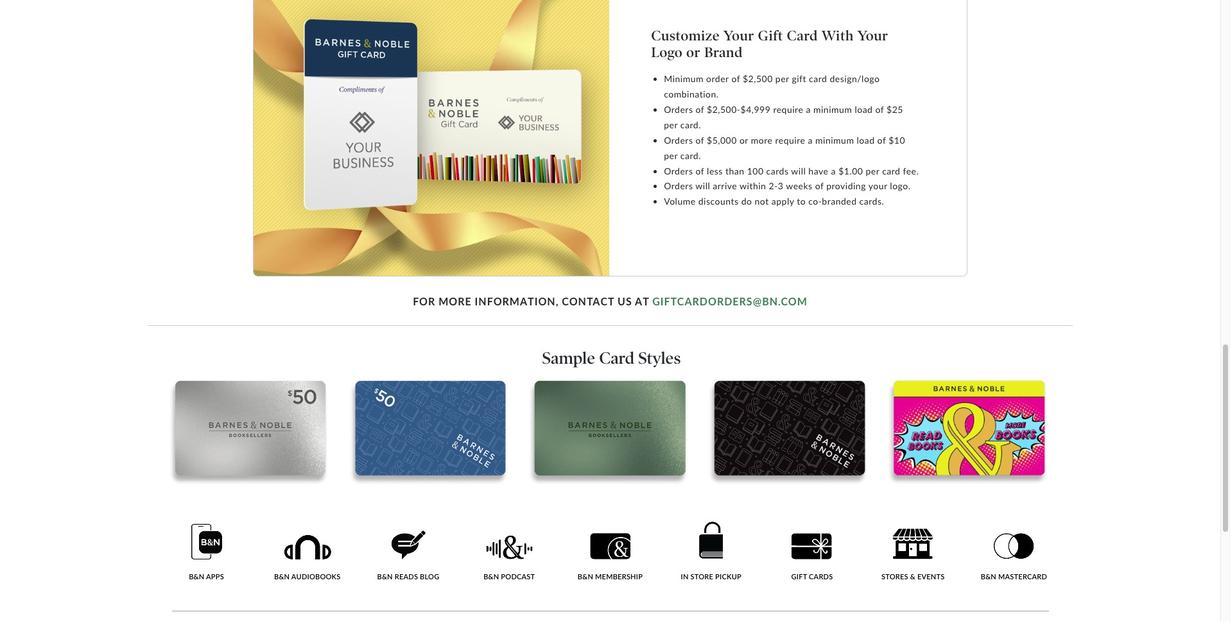 Task type: describe. For each thing, give the bounding box(es) containing it.
card inside customize your gift card with your logo or brand
[[787, 27, 818, 44]]

blog
[[420, 573, 439, 581]]

3
[[778, 181, 784, 192]]

gift
[[791, 573, 807, 581]]

$10
[[889, 135, 905, 145]]

b&n mastercard link
[[979, 534, 1049, 581]]

volume
[[664, 196, 696, 207]]

0 vertical spatial load
[[855, 104, 873, 115]]

b&n reads blog link
[[374, 531, 443, 581]]

gift cards
[[791, 573, 833, 581]]

design/logo
[[830, 73, 880, 84]]

cards
[[766, 165, 789, 176]]

3 orders from the top
[[664, 165, 693, 176]]

with
[[822, 27, 854, 44]]

audiobooks
[[291, 573, 341, 581]]

b&n reads blog
[[377, 573, 439, 581]]

b&n for b&n reads blog
[[377, 573, 393, 581]]

minimum
[[664, 73, 704, 84]]

giftcardorders@bn.com
[[652, 295, 808, 308]]

your
[[868, 181, 887, 192]]

giftcardorders@bn.com link
[[652, 295, 808, 308]]

in store pickup link
[[677, 522, 746, 581]]

of left less
[[696, 165, 704, 176]]

do
[[741, 196, 752, 207]]

fee.
[[903, 165, 919, 176]]

or
[[740, 135, 748, 145]]

b&n audiobooks link
[[273, 535, 342, 581]]

b&n for b&n audiobooks
[[274, 573, 290, 581]]

sample
[[542, 349, 595, 369]]

membership
[[595, 573, 643, 581]]

b&n apps
[[189, 573, 224, 581]]

b&n membership link
[[576, 534, 645, 581]]

stores & events link
[[878, 529, 948, 581]]

us
[[618, 295, 632, 308]]

1 vertical spatial card
[[882, 165, 900, 176]]

stores
[[882, 573, 908, 581]]

co-
[[808, 196, 822, 207]]

customize your gift card with your logo or brand
[[651, 27, 888, 61]]

0 horizontal spatial will
[[695, 181, 710, 192]]

2 per card. from the top
[[664, 150, 701, 161]]

0 vertical spatial a
[[806, 104, 811, 115]]

b&n podcast link
[[475, 535, 544, 581]]

store
[[691, 573, 713, 581]]

b&n for b&n apps
[[189, 573, 204, 581]]

gift
[[758, 27, 783, 44]]

less
[[707, 165, 723, 176]]

reads
[[395, 573, 418, 581]]

of right order in the right of the page
[[732, 73, 740, 84]]

providing
[[826, 181, 866, 192]]

1 vertical spatial load
[[857, 135, 875, 145]]

b&n for b&n mastercard
[[981, 573, 996, 581]]

at
[[635, 295, 649, 308]]

not
[[755, 196, 769, 207]]

sample card styles
[[542, 349, 681, 369]]

b&n audiobooks
[[274, 573, 341, 581]]

within
[[740, 181, 766, 192]]

of left $5,000
[[696, 135, 704, 145]]

2-
[[769, 181, 778, 192]]

minimum order of $2,500 per gift card design/logo combination. orders of $2,500-$4,999 require a minimum load of $25 per card. orders of $5,000 or more require a minimum load of $10 per card. orders of less than 100 cards will have a $1.00 per card fee. orders will arrive within 2-3 weeks of providing your logo. volume discounts do not apply to co-branded cards.
[[664, 73, 919, 207]]

than
[[725, 165, 744, 176]]



Task type: locate. For each thing, give the bounding box(es) containing it.
load left $10
[[857, 135, 875, 145]]

100
[[747, 165, 764, 176]]

contact
[[562, 295, 615, 308]]

styles
[[638, 349, 681, 369]]

4 orders from the top
[[664, 181, 693, 192]]

a right have at top
[[831, 165, 836, 176]]

have
[[808, 165, 829, 176]]

will up weeks
[[791, 165, 806, 176]]

arrive
[[713, 181, 737, 192]]

in
[[681, 573, 689, 581]]

b&n podcast
[[484, 573, 535, 581]]

logo or brand
[[651, 44, 743, 61]]

1 horizontal spatial card
[[787, 27, 818, 44]]

2 b&n from the left
[[274, 573, 290, 581]]

require up the cards
[[775, 135, 805, 145]]

per card.
[[664, 119, 701, 130], [664, 150, 701, 161]]

b&n left mastercard
[[981, 573, 996, 581]]

b&n left the podcast
[[484, 573, 499, 581]]

1 vertical spatial more
[[439, 295, 472, 308]]

b&n inside b&n podcast link
[[484, 573, 499, 581]]

4 b&n from the left
[[484, 573, 499, 581]]

1 vertical spatial per card.
[[664, 150, 701, 161]]

0 vertical spatial card
[[787, 27, 818, 44]]

1 vertical spatial card
[[599, 349, 634, 369]]

2 vertical spatial a
[[831, 165, 836, 176]]

stores & events
[[882, 573, 945, 581]]

1 vertical spatial minimum
[[815, 135, 854, 145]]

b&n left reads
[[377, 573, 393, 581]]

orders
[[664, 104, 693, 115], [664, 135, 693, 145], [664, 165, 693, 176], [664, 181, 693, 192]]

more
[[751, 135, 773, 145], [439, 295, 472, 308]]

1 horizontal spatial card
[[882, 165, 900, 176]]

per up your
[[866, 165, 880, 176]]

b&n for b&n podcast
[[484, 573, 499, 581]]

of down have at top
[[815, 181, 824, 192]]

0 vertical spatial per card.
[[664, 119, 701, 130]]

of
[[732, 73, 740, 84], [696, 104, 704, 115], [875, 104, 884, 115], [696, 135, 704, 145], [877, 135, 886, 145], [696, 165, 704, 176], [815, 181, 824, 192]]

b&n
[[189, 573, 204, 581], [274, 573, 290, 581], [377, 573, 393, 581], [484, 573, 499, 581], [578, 573, 593, 581], [981, 573, 996, 581]]

will down less
[[695, 181, 710, 192]]

minimum down design/logo
[[813, 104, 852, 115]]

per
[[775, 73, 789, 84], [866, 165, 880, 176]]

1 vertical spatial per
[[866, 165, 880, 176]]

more right or
[[751, 135, 773, 145]]

1 orders from the top
[[664, 104, 693, 115]]

0 horizontal spatial per
[[775, 73, 789, 84]]

your left gift
[[723, 27, 754, 44]]

information,
[[475, 295, 559, 308]]

for
[[413, 295, 435, 308]]

for more information, contact us at giftcardorders@bn.com
[[413, 295, 808, 308]]

to
[[797, 196, 806, 207]]

$2,500
[[743, 73, 773, 84]]

$4,999
[[741, 104, 771, 115]]

b&n left membership
[[578, 573, 593, 581]]

of down the combination.
[[696, 104, 704, 115]]

a up have at top
[[808, 135, 813, 145]]

in store pickup
[[681, 573, 742, 581]]

1 your from the left
[[723, 27, 754, 44]]

0 vertical spatial per
[[775, 73, 789, 84]]

apply
[[772, 196, 794, 207]]

b&n membership
[[578, 573, 643, 581]]

customize
[[651, 27, 720, 44]]

require down gift
[[773, 104, 803, 115]]

branded
[[822, 196, 857, 207]]

b&n apps link
[[172, 523, 241, 581]]

gift
[[792, 73, 806, 84]]

of left $25
[[875, 104, 884, 115]]

0 horizontal spatial card
[[599, 349, 634, 369]]

mastercard
[[998, 573, 1047, 581]]

2 your from the left
[[857, 27, 888, 44]]

your right with
[[857, 27, 888, 44]]

&
[[910, 573, 915, 581]]

$25
[[887, 104, 903, 115]]

0 horizontal spatial more
[[439, 295, 472, 308]]

$5,000
[[707, 135, 737, 145]]

per card. up volume
[[664, 150, 701, 161]]

1 horizontal spatial per
[[866, 165, 880, 176]]

0 horizontal spatial card
[[809, 73, 827, 84]]

events
[[917, 573, 945, 581]]

1 vertical spatial will
[[695, 181, 710, 192]]

card up the 'logo.'
[[882, 165, 900, 176]]

0 horizontal spatial your
[[723, 27, 754, 44]]

1 horizontal spatial more
[[751, 135, 773, 145]]

b&n inside b&n apps link
[[189, 573, 204, 581]]

b&n inside b&n mastercard link
[[981, 573, 996, 581]]

of left $10
[[877, 135, 886, 145]]

1 per card. from the top
[[664, 119, 701, 130]]

cards
[[809, 573, 833, 581]]

$1.00
[[839, 165, 863, 176]]

discounts
[[698, 196, 739, 207]]

require
[[773, 104, 803, 115], [775, 135, 805, 145]]

1 horizontal spatial your
[[857, 27, 888, 44]]

2 orders from the top
[[664, 135, 693, 145]]

0 vertical spatial require
[[773, 104, 803, 115]]

6 b&n from the left
[[981, 573, 996, 581]]

podcast
[[501, 573, 535, 581]]

$2,500-
[[707, 104, 741, 115]]

per card. down the combination.
[[664, 119, 701, 130]]

minimum up $1.00
[[815, 135, 854, 145]]

0 vertical spatial card
[[809, 73, 827, 84]]

pickup
[[715, 573, 742, 581]]

will
[[791, 165, 806, 176], [695, 181, 710, 192]]

1 vertical spatial require
[[775, 135, 805, 145]]

your
[[723, 27, 754, 44], [857, 27, 888, 44]]

gift cards link
[[777, 534, 847, 581]]

b&n for b&n membership
[[578, 573, 593, 581]]

b&n inside b&n audiobooks link
[[274, 573, 290, 581]]

a down gift
[[806, 104, 811, 115]]

0 vertical spatial minimum
[[813, 104, 852, 115]]

b&n mastercard
[[981, 573, 1047, 581]]

logo.
[[890, 181, 911, 192]]

a
[[806, 104, 811, 115], [808, 135, 813, 145], [831, 165, 836, 176]]

card
[[787, 27, 818, 44], [599, 349, 634, 369]]

order
[[706, 73, 729, 84]]

apps
[[206, 573, 224, 581]]

per left gift
[[775, 73, 789, 84]]

weeks
[[786, 181, 813, 192]]

1 vertical spatial a
[[808, 135, 813, 145]]

more right 'for'
[[439, 295, 472, 308]]

card right gift
[[809, 73, 827, 84]]

more inside minimum order of $2,500 per gift card design/logo combination. orders of $2,500-$4,999 require a minimum load of $25 per card. orders of $5,000 or more require a minimum load of $10 per card. orders of less than 100 cards will have a $1.00 per card fee. orders will arrive within 2-3 weeks of providing your logo. volume discounts do not apply to co-branded cards.
[[751, 135, 773, 145]]

5 b&n from the left
[[578, 573, 593, 581]]

3 b&n from the left
[[377, 573, 393, 581]]

b&n left the audiobooks on the left bottom of the page
[[274, 573, 290, 581]]

card
[[809, 73, 827, 84], [882, 165, 900, 176]]

0 vertical spatial will
[[791, 165, 806, 176]]

1 b&n from the left
[[189, 573, 204, 581]]

0 vertical spatial more
[[751, 135, 773, 145]]

minimum
[[813, 104, 852, 115], [815, 135, 854, 145]]

combination.
[[664, 88, 719, 99]]

1 horizontal spatial will
[[791, 165, 806, 176]]

load left $25
[[855, 104, 873, 115]]

load
[[855, 104, 873, 115], [857, 135, 875, 145]]

card right gift
[[787, 27, 818, 44]]

card left styles at the bottom right
[[599, 349, 634, 369]]

b&n inside b&n reads blog link
[[377, 573, 393, 581]]

cards.
[[859, 196, 884, 207]]

b&n left apps
[[189, 573, 204, 581]]

b&n inside b&n membership link
[[578, 573, 593, 581]]



Task type: vqa. For each thing, say whether or not it's contained in the screenshot.
Biography link to the left
no



